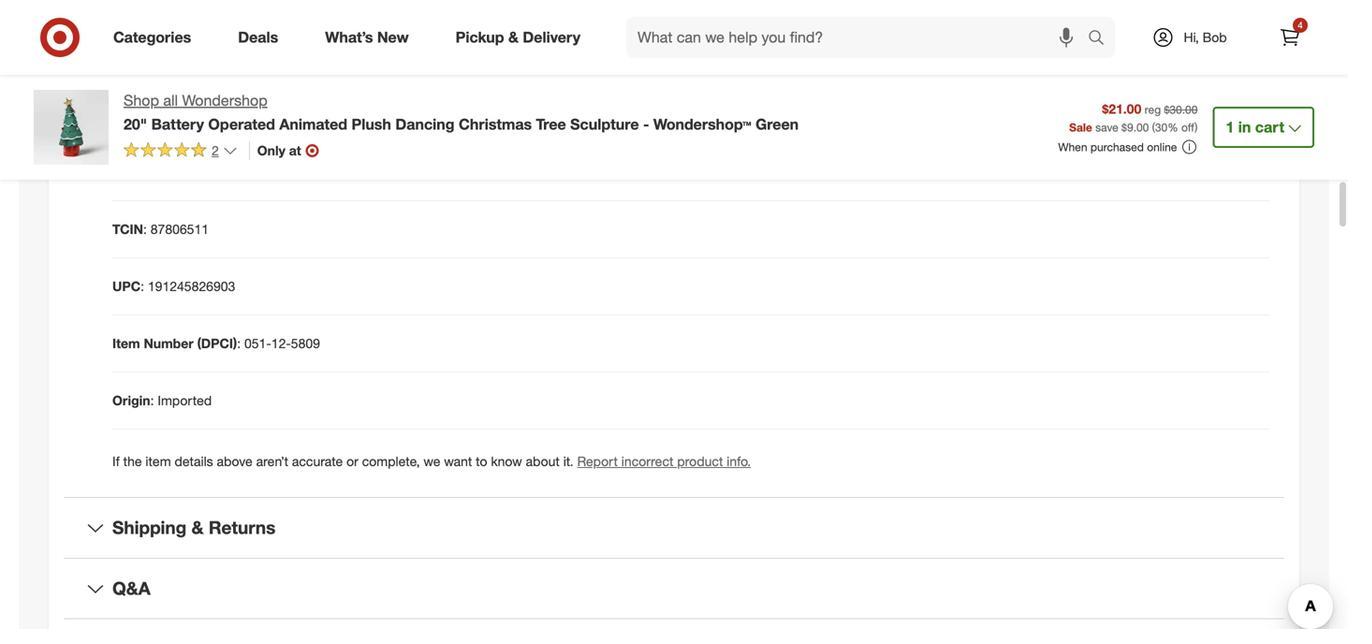Task type: describe. For each thing, give the bounding box(es) containing it.
20"
[[124, 115, 147, 133]]

: for 87806511
[[143, 221, 147, 238]]

& for pickup
[[509, 28, 519, 46]]

sculpture
[[571, 115, 639, 133]]

report incorrect product info. button
[[577, 452, 751, 471]]

& for shipping
[[192, 517, 204, 539]]

pickup
[[456, 28, 504, 46]]

new
[[377, 28, 409, 46]]

-
[[643, 115, 649, 133]]

%
[[1168, 120, 1179, 134]]

what's new link
[[309, 17, 432, 58]]

to
[[476, 453, 488, 470]]

delivery
[[523, 28, 581, 46]]

q&a
[[112, 578, 151, 599]]

hi, bob
[[1184, 29, 1227, 45]]

hi,
[[1184, 29, 1199, 45]]

: for imported
[[150, 393, 154, 409]]

wondershop
[[182, 91, 268, 110]]

pickup & delivery
[[456, 28, 581, 46]]

battery
[[151, 115, 204, 133]]

when purchased online
[[1059, 140, 1178, 154]]

12-
[[271, 335, 291, 352]]

upc : 191245826903
[[112, 278, 235, 295]]

accurate
[[292, 453, 343, 470]]

051-
[[244, 335, 271, 352]]

aa
[[177, 164, 194, 180]]

reg
[[1145, 103, 1161, 117]]

we
[[424, 453, 441, 470]]

off
[[1182, 120, 1195, 134]]

plaster
[[171, 107, 211, 123]]

number
[[144, 335, 194, 352]]

aren't
[[256, 453, 288, 470]]

if
[[112, 453, 120, 470]]

about
[[526, 453, 560, 470]]

or
[[347, 453, 359, 470]]

item
[[146, 453, 171, 470]]

dancing
[[396, 115, 455, 133]]

upc
[[112, 278, 141, 295]]

4
[[1298, 19, 1303, 31]]

(dpci)
[[197, 335, 237, 352]]

returns
[[209, 517, 276, 539]]

only
[[257, 142, 286, 159]]

required,
[[250, 164, 306, 180]]

incorrect
[[622, 453, 674, 470]]

only at
[[257, 142, 301, 159]]

origin
[[112, 393, 150, 409]]

all
[[163, 91, 178, 110]]

shop
[[124, 91, 159, 110]]

want
[[444, 453, 472, 470]]

the
[[123, 453, 142, 470]]

$21.00 reg $30.00 sale save $ 9.00 ( 30 % off )
[[1070, 101, 1198, 134]]

search button
[[1080, 17, 1125, 62]]

categories link
[[97, 17, 215, 58]]

shop all wondershop 20" battery operated animated plush dancing christmas tree sculpture - wondershop™ green
[[124, 91, 799, 133]]

1 in cart
[[1226, 118, 1285, 136]]

cart
[[1256, 118, 1285, 136]]

when
[[1059, 140, 1088, 154]]

tcin
[[112, 221, 143, 238]]

what's new
[[325, 28, 409, 46]]

categories
[[113, 28, 191, 46]]

30
[[1156, 120, 1168, 134]]

shipping & returns
[[112, 517, 276, 539]]

alkaline,
[[197, 164, 246, 180]]

1 in cart for 20" battery operated animated plush dancing christmas tree sculpture - wondershop™ green element
[[1226, 118, 1285, 136]]

product
[[677, 453, 723, 470]]

included
[[309, 164, 360, 180]]

(
[[1153, 120, 1156, 134]]

at
[[289, 142, 301, 159]]

item
[[112, 335, 140, 352]]

imported
[[158, 393, 212, 409]]



Task type: vqa. For each thing, say whether or not it's contained in the screenshot.
2 link
yes



Task type: locate. For each thing, give the bounding box(es) containing it.
$21.00
[[1103, 101, 1142, 117]]

1
[[1226, 118, 1235, 136]]

q&a button
[[64, 559, 1285, 619]]

& right pickup
[[509, 28, 519, 46]]

it.
[[564, 453, 574, 470]]

2 link
[[124, 141, 238, 163]]

5809
[[291, 335, 320, 352]]

: left 87806511
[[143, 221, 147, 238]]

4 link
[[1270, 17, 1311, 58]]

:
[[143, 221, 147, 238], [141, 278, 144, 295], [237, 335, 241, 352], [150, 393, 154, 409]]

9.00
[[1128, 120, 1149, 134]]

)
[[1195, 120, 1198, 134]]

online
[[1148, 140, 1178, 154]]

shipping
[[112, 517, 187, 539]]

report
[[577, 453, 618, 470]]

& left returns
[[192, 517, 204, 539]]

: left imported
[[150, 393, 154, 409]]

pickup & delivery link
[[440, 17, 604, 58]]

: left the 051-
[[237, 335, 241, 352]]

christmas
[[459, 115, 532, 133]]

green
[[756, 115, 799, 133]]

material: plaster
[[112, 107, 211, 123]]

deals link
[[222, 17, 302, 58]]

0 horizontal spatial &
[[192, 517, 204, 539]]

image of 20" battery operated animated plush dancing christmas tree sculpture - wondershop™ green image
[[34, 90, 109, 165]]

what's
[[325, 28, 373, 46]]

sale
[[1070, 120, 1093, 134]]

battery: 3 aa alkaline, required, included
[[112, 164, 360, 180]]

plush
[[352, 115, 391, 133]]

3
[[166, 164, 173, 180]]

details
[[175, 453, 213, 470]]

: for 191245826903
[[141, 278, 144, 295]]

tcin : 87806511
[[112, 221, 209, 238]]

battery:
[[112, 164, 162, 180]]

know
[[491, 453, 522, 470]]

above
[[217, 453, 253, 470]]

tree
[[536, 115, 566, 133]]

search
[[1080, 30, 1125, 48]]

0 vertical spatial &
[[509, 28, 519, 46]]

if the item details above aren't accurate or complete, we want to know about it. report incorrect product info.
[[112, 453, 751, 470]]

save
[[1096, 120, 1119, 134]]

1 horizontal spatial &
[[509, 28, 519, 46]]

info.
[[727, 453, 751, 470]]

shipping & returns button
[[64, 498, 1285, 558]]

material:
[[112, 107, 167, 123]]

$30.00
[[1165, 103, 1198, 117]]

& inside "dropdown button"
[[192, 517, 204, 539]]

$
[[1122, 120, 1128, 134]]

animated
[[279, 115, 348, 133]]

item number (dpci) : 051-12-5809
[[112, 335, 320, 352]]

: left 191245826903
[[141, 278, 144, 295]]

purchased
[[1091, 140, 1144, 154]]

What can we help you find? suggestions appear below search field
[[627, 17, 1093, 58]]

in
[[1239, 118, 1252, 136]]

wondershop™
[[654, 115, 752, 133]]

bob
[[1203, 29, 1227, 45]]

87806511
[[151, 221, 209, 238]]

operated
[[208, 115, 275, 133]]

1 vertical spatial &
[[192, 517, 204, 539]]

origin : imported
[[112, 393, 212, 409]]

complete,
[[362, 453, 420, 470]]

deals
[[238, 28, 278, 46]]



